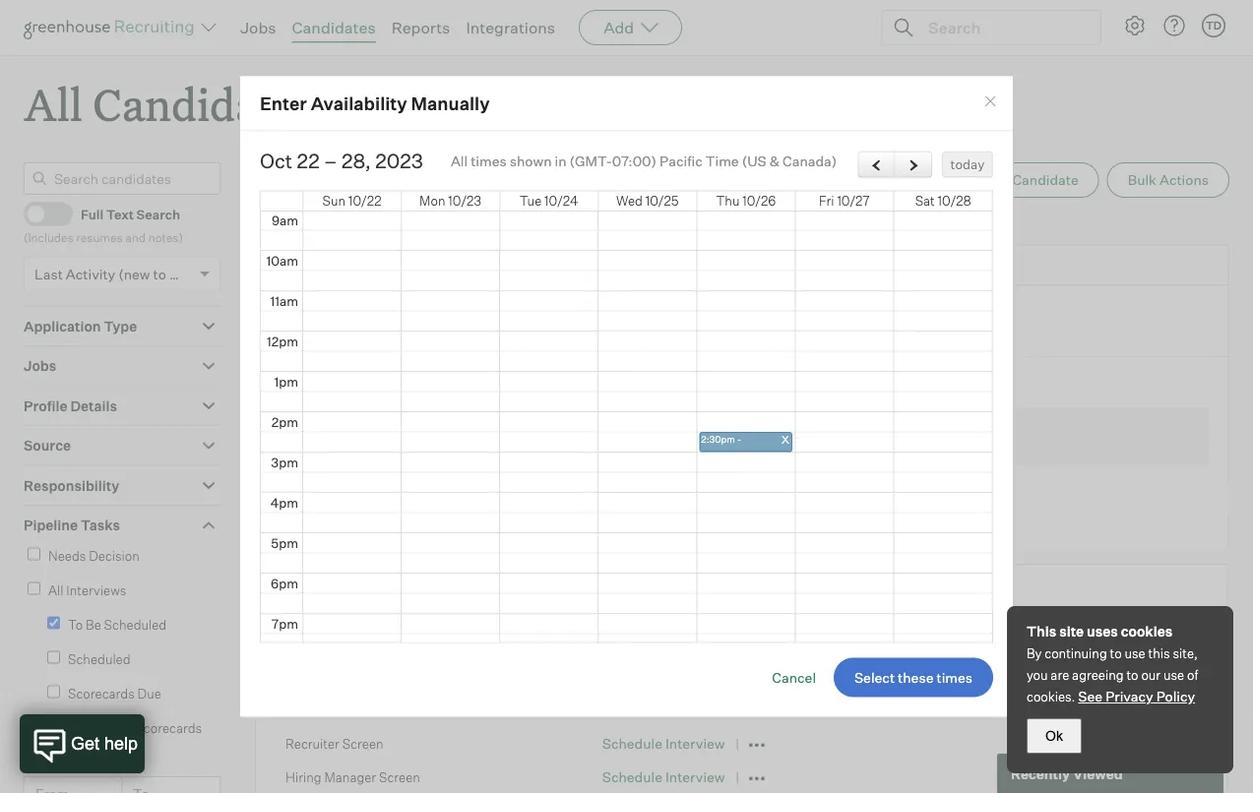 Task type: vqa. For each thing, say whether or not it's contained in the screenshot.
schedule to the right
yes



Task type: describe. For each thing, give the bounding box(es) containing it.
all for all candidates
[[24, 75, 83, 133]]

all candidates
[[24, 75, 318, 133]]

jobs link
[[240, 18, 276, 37]]

close image
[[983, 94, 999, 110]]

ago
[[555, 373, 577, 389]]

cancel button
[[773, 669, 817, 686]]

noah
[[276, 585, 315, 604]]

td button
[[1199, 10, 1230, 41]]

at inside noah harlow design program manager at google
[[420, 609, 430, 624]]

28,
[[342, 148, 371, 173]]

to-
[[634, 325, 651, 340]]

(us
[[742, 152, 767, 170]]

right single arrow image
[[906, 159, 922, 172]]

20 days ago
[[506, 373, 577, 389]]

cookies
[[1122, 623, 1173, 641]]

10am
[[266, 253, 298, 268]]

0 vertical spatial to
[[471, 212, 486, 228]]

20
[[506, 373, 521, 389]]

all for all times shown in (gmt-07:00) pacific time (us & canada)
[[451, 152, 468, 170]]

sat 10/28
[[916, 193, 972, 209]]

candidates link
[[292, 18, 376, 37]]

0 vertical spatial scorecards
[[68, 686, 135, 702]]

completed scorecards
[[68, 721, 202, 736]]

bulk actions
[[1129, 172, 1210, 189]]

tue
[[520, 193, 542, 209]]

0 horizontal spatial technical
[[286, 525, 342, 541]]

days
[[524, 373, 552, 389]]

request
[[862, 524, 911, 541]]

are
[[1051, 668, 1070, 684]]

completed
[[68, 721, 133, 736]]

times:
[[758, 421, 788, 434]]

text
[[106, 206, 134, 222]]

recently viewed
[[1012, 766, 1123, 783]]

uses
[[1088, 623, 1119, 641]]

showing
[[255, 170, 314, 187]]

details
[[70, 398, 117, 415]]

–
[[324, 148, 338, 173]]

suggested times:
[[294, 421, 382, 434]]

all times shown in (gmt-07:00) pacific time (us & canada)
[[451, 152, 838, 170]]

Needs Decision checkbox
[[28, 548, 40, 561]]

technical screen
[[286, 525, 386, 541]]

manually
[[411, 92, 490, 114]]

oct 22 – 28, 2023
[[260, 148, 423, 173]]

self-
[[771, 524, 800, 541]]

1 vertical spatial scheduled
[[104, 617, 167, 633]]

wed 10/25
[[617, 193, 679, 209]]

viewed
[[1074, 766, 1123, 783]]

technical inside test (19) 2 to-dos for technical interview
[[692, 325, 745, 340]]

interviews inside designer (50) interviews to schedule for preliminary screen
[[625, 609, 682, 624]]

1 vertical spatial candidates
[[93, 75, 318, 133]]

2
[[625, 325, 632, 340]]

td
[[1206, 19, 1222, 32]]

0 vertical spatial times
[[471, 152, 507, 170]]

in
[[555, 152, 567, 170]]

full
[[81, 206, 104, 222]]

interviews up technical screen
[[286, 492, 351, 507]]

ok button
[[1027, 719, 1082, 754]]

application type
[[24, 318, 137, 335]]

1 vertical spatial availability
[[299, 373, 369, 389]]

All Interviews checkbox
[[28, 583, 40, 596]]

profile details
[[24, 398, 117, 415]]

schedule interview for hiring manager screen
[[603, 769, 725, 786]]

thu
[[716, 193, 740, 209]]

schedule interview for recruiter screen
[[603, 735, 725, 753]]

0 horizontal spatial be
[[86, 617, 101, 633]]

generate report
[[781, 172, 887, 189]]

to down the 'uses'
[[1111, 646, 1123, 662]]

hiring
[[286, 770, 322, 785]]

11am
[[270, 293, 298, 309]]

design
[[276, 609, 315, 624]]

left single arrow image
[[869, 159, 885, 172]]

noah harlow link
[[276, 585, 371, 607]]

hiring manager screen
[[286, 770, 420, 785]]

continuing
[[1045, 646, 1108, 662]]

full text search (includes resumes and notes)
[[24, 206, 183, 245]]

oct
[[260, 148, 293, 173]]

1 vertical spatial manager
[[325, 770, 376, 785]]

available
[[673, 421, 715, 434]]

open
[[356, 212, 388, 228]]

testy for testy tester
[[276, 305, 317, 325]]

and
[[125, 230, 146, 245]]

add button
[[579, 10, 683, 45]]

to inside designer (50) interviews to schedule for preliminary screen
[[685, 609, 696, 624]]

10/27
[[838, 193, 870, 209]]

times:
[[348, 421, 382, 434]]

suggested
[[294, 421, 346, 434]]

needs decision
[[48, 548, 140, 564]]

1 horizontal spatial use
[[1164, 668, 1185, 684]]

send self-schedule request link
[[735, 524, 911, 541]]

test (19) 2 to-dos for technical interview
[[610, 302, 798, 340]]

10/22
[[349, 193, 382, 209]]

pacific
[[660, 152, 703, 170]]

to left our
[[1127, 668, 1139, 684]]

0 vertical spatial use
[[1125, 646, 1146, 662]]

mon
[[420, 193, 446, 209]]

To Be Scheduled checkbox
[[47, 617, 60, 630]]

Completed Scorecards checkbox
[[47, 721, 60, 734]]

add for add
[[604, 18, 635, 37]]

needs
[[48, 548, 86, 564]]

see privacy policy link
[[1079, 689, 1196, 706]]

search
[[137, 206, 180, 222]]

tue 10/24
[[520, 193, 579, 209]]

application
[[24, 318, 101, 335]]

0 vertical spatial be
[[488, 212, 504, 228]]

3 schedule interview link from the top
[[603, 769, 725, 786]]

activity
[[66, 266, 115, 283]]

7pm
[[272, 616, 298, 632]]

reports
[[392, 18, 451, 37]]

6pm
[[271, 576, 298, 592]]

site
[[1060, 623, 1085, 641]]

job/status
[[625, 258, 690, 273]]

agreeing
[[1073, 668, 1124, 684]]

testy is available at these times: not yet responded edit
[[634, 421, 788, 455]]

add for add candidate
[[983, 172, 1010, 189]]

configure image
[[1124, 14, 1148, 37]]

scorecards due
[[68, 686, 161, 702]]

4pm
[[271, 495, 298, 511]]

to left the old)
[[153, 266, 166, 283]]

for for (19)
[[674, 325, 689, 340]]

0 horizontal spatial to be scheduled
[[68, 617, 167, 633]]

all for all interviews
[[48, 583, 63, 599]]



Task type: locate. For each thing, give the bounding box(es) containing it.
0 vertical spatial add
[[604, 18, 635, 37]]

all interviews
[[48, 583, 126, 599]]

2 horizontal spatial jobs
[[391, 212, 420, 228]]

is
[[663, 421, 670, 434]]

enter availability manually
[[260, 92, 490, 114]]

for inside test (19) 2 to-dos for technical interview
[[674, 325, 689, 340]]

add inside add candidate link
[[983, 172, 1010, 189]]

Search text field
[[924, 13, 1083, 42]]

for right dos at the right top
[[674, 325, 689, 340]]

availability inside enter availability manually dialog
[[311, 92, 407, 114]]

1 vertical spatial schedule
[[699, 609, 749, 624]]

1 vertical spatial be
[[86, 617, 101, 633]]

0 horizontal spatial testy
[[276, 305, 317, 325]]

manager right program
[[368, 609, 417, 624]]

checkmark image
[[33, 207, 47, 220]]

1 vertical spatial schedule interview
[[603, 769, 725, 786]]

2 vertical spatial jobs
[[24, 358, 56, 375]]

interviews up recruiter
[[286, 703, 351, 719]]

tester
[[320, 305, 367, 325]]

|
[[728, 525, 732, 541]]

these up edit
[[729, 421, 756, 434]]

dos
[[651, 325, 671, 340]]

candidates
[[292, 18, 376, 37], [93, 75, 318, 133]]

this site uses cookies
[[1027, 623, 1173, 641]]

interviews down designer
[[625, 609, 682, 624]]

use left of
[[1164, 668, 1185, 684]]

1 horizontal spatial testy
[[634, 421, 660, 434]]

integrations
[[466, 18, 556, 37]]

0 horizontal spatial scorecards
[[68, 686, 135, 702]]

to
[[153, 266, 166, 283], [685, 609, 696, 624], [1111, 646, 1123, 662], [1127, 668, 1139, 684]]

1 horizontal spatial add
[[983, 172, 1010, 189]]

select these times button
[[834, 658, 994, 698]]

candidate applications
[[329, 170, 478, 187]]

screen
[[345, 525, 386, 541], [835, 609, 874, 624], [342, 736, 384, 752], [379, 770, 420, 785]]

to right to be scheduled option at the bottom left of page
[[68, 617, 83, 633]]

0 horizontal spatial to
[[68, 617, 83, 633]]

add inside popup button
[[604, 18, 635, 37]]

these inside button
[[898, 669, 934, 686]]

recruiter
[[286, 736, 340, 752]]

1 horizontal spatial for
[[751, 609, 767, 624]]

10/28
[[938, 193, 972, 209]]

you
[[1027, 668, 1049, 684]]

screen right preliminary
[[835, 609, 874, 624]]

pipeline tasks
[[24, 517, 120, 535]]

0 vertical spatial at
[[718, 421, 727, 434]]

1 schedule interview from the top
[[603, 735, 725, 753]]

preliminary
[[769, 609, 833, 624]]

scorecards up completed
[[68, 686, 135, 702]]

&
[[770, 152, 780, 170]]

these inside testy is available at these times: not yet responded edit
[[729, 421, 756, 434]]

jobs up profile
[[24, 358, 56, 375]]

profile
[[24, 398, 67, 415]]

0 vertical spatial schedule interview
[[603, 735, 725, 753]]

candidates up "oct"
[[93, 75, 318, 133]]

resumes
[[76, 230, 123, 245]]

1 vertical spatial add
[[983, 172, 1010, 189]]

all
[[24, 75, 83, 133], [451, 152, 468, 170], [48, 583, 63, 599], [688, 702, 705, 719]]

at left google
[[420, 609, 430, 624]]

wed
[[617, 193, 643, 209]]

Search candidates field
[[24, 163, 221, 195]]

last activity (new to old) option
[[34, 266, 195, 283]]

0 vertical spatial technical
[[692, 325, 745, 340]]

fri
[[820, 193, 835, 209]]

2 schedule interview link from the top
[[603, 735, 725, 753]]

select
[[855, 669, 895, 686]]

9am
[[272, 212, 298, 228]]

(includes
[[24, 230, 74, 245]]

10/25
[[646, 193, 679, 209]]

1 horizontal spatial at
[[718, 421, 727, 434]]

today button
[[942, 151, 994, 178]]

2 vertical spatial scheduled
[[68, 652, 131, 668]]

to be scheduled down all interviews
[[68, 617, 167, 633]]

technical down 4pm
[[286, 525, 342, 541]]

for for (50)
[[751, 609, 767, 624]]

schedule left "request"
[[800, 524, 859, 541]]

generate report button
[[756, 163, 936, 198]]

google
[[433, 609, 472, 624]]

0 vertical spatial schedule interview link
[[603, 524, 725, 541]]

for left preliminary
[[751, 609, 767, 624]]

at up responded
[[718, 421, 727, 434]]

times left shown
[[471, 152, 507, 170]]

1 horizontal spatial jobs
[[240, 18, 276, 37]]

designer
[[610, 586, 669, 603]]

today
[[951, 157, 985, 172]]

1 vertical spatial times
[[937, 669, 973, 686]]

by
[[1027, 646, 1043, 662]]

screen up harlow
[[345, 525, 386, 541]]

1 horizontal spatial times
[[937, 669, 973, 686]]

recently
[[1012, 766, 1071, 783]]

0 horizontal spatial times
[[471, 152, 507, 170]]

schedule interview link for (50)
[[603, 735, 725, 753]]

candidates right jobs link
[[292, 18, 376, 37]]

testy left is
[[634, 421, 660, 434]]

1 schedule interview link from the top
[[603, 524, 725, 541]]

type
[[104, 318, 137, 335]]

canada)
[[783, 152, 838, 170]]

0 horizontal spatial at
[[420, 609, 430, 624]]

designer (50) interviews to schedule for preliminary screen
[[610, 586, 874, 624]]

0 vertical spatial schedule
[[800, 524, 859, 541]]

0 horizontal spatial these
[[729, 421, 756, 434]]

to be scheduled down tue
[[471, 212, 571, 228]]

interviews
[[286, 492, 351, 507], [66, 583, 126, 599], [625, 609, 682, 624], [286, 703, 351, 719]]

0 horizontal spatial jobs
[[24, 358, 56, 375]]

for inside designer (50) interviews to schedule for preliminary screen
[[751, 609, 767, 624]]

enter availability manually dialog
[[239, 76, 1015, 718]]

1 horizontal spatial these
[[898, 669, 934, 686]]

jobs left 'candidates' link on the left of the page
[[240, 18, 276, 37]]

0 horizontal spatial for
[[674, 325, 689, 340]]

0 horizontal spatial schedule
[[699, 609, 749, 624]]

greenhouse recruiting image
[[24, 16, 201, 39]]

1 vertical spatial jobs
[[391, 212, 420, 228]]

1 vertical spatial at
[[420, 609, 430, 624]]

0 vertical spatial for
[[674, 325, 689, 340]]

1 vertical spatial to be scheduled
[[68, 617, 167, 633]]

td button
[[1203, 14, 1226, 37]]

10/26
[[743, 193, 776, 209]]

schedule interview
[[603, 735, 725, 753], [603, 769, 725, 786]]

fri 10/27
[[820, 193, 870, 209]]

1 horizontal spatial to be scheduled
[[471, 212, 571, 228]]

scorecards down due
[[135, 721, 202, 736]]

these right select
[[898, 669, 934, 686]]

screen down the recruiter screen
[[379, 770, 420, 785]]

x
[[782, 433, 790, 447]]

testy up 12pm
[[276, 305, 317, 325]]

0 vertical spatial to be scheduled
[[471, 212, 571, 228]]

use left the this
[[1125, 646, 1146, 662]]

edit
[[745, 438, 771, 455]]

10/24
[[545, 193, 579, 209]]

5pm
[[271, 535, 298, 551]]

privacy
[[1106, 689, 1154, 706]]

availability
[[311, 92, 407, 114], [299, 373, 369, 389]]

by continuing to use this site, you are agreeing to our use of cookies.
[[1027, 646, 1199, 705]]

0 vertical spatial testy
[[276, 305, 317, 325]]

0 vertical spatial scheduled
[[507, 212, 571, 228]]

1 vertical spatial these
[[898, 669, 934, 686]]

resend
[[625, 372, 674, 390]]

testy
[[276, 305, 317, 325], [634, 421, 660, 434]]

screen inside designer (50) interviews to schedule for preliminary screen
[[835, 609, 874, 624]]

open jobs
[[356, 212, 420, 228]]

scheduled up scorecards due
[[68, 652, 131, 668]]

to
[[471, 212, 486, 228], [68, 617, 83, 633]]

availability up '28,'
[[311, 92, 407, 114]]

scheduled down tue
[[507, 212, 571, 228]]

1pm
[[274, 374, 298, 390]]

0 vertical spatial candidates
[[292, 18, 376, 37]]

1 horizontal spatial be
[[488, 212, 504, 228]]

this
[[1149, 646, 1171, 662]]

interviews down the needs decision
[[66, 583, 126, 599]]

scorecards
[[68, 686, 135, 702], [135, 721, 202, 736]]

screen up hiring manager screen
[[342, 736, 384, 752]]

1 vertical spatial to
[[68, 617, 83, 633]]

times right select
[[937, 669, 973, 686]]

1 vertical spatial schedule interview link
[[603, 735, 725, 753]]

sun
[[323, 193, 346, 209]]

scheduled down all interviews
[[104, 617, 167, 633]]

be
[[488, 212, 504, 228], [86, 617, 101, 633]]

schedule inside designer (50) interviews to schedule for preliminary screen
[[699, 609, 749, 624]]

to down (50)
[[685, 609, 696, 624]]

jobs
[[240, 18, 276, 37], [391, 212, 420, 228], [24, 358, 56, 375]]

1 horizontal spatial scorecards
[[135, 721, 202, 736]]

all inside dialog
[[451, 152, 468, 170]]

jobs down the mon
[[391, 212, 420, 228]]

policy
[[1157, 689, 1196, 706]]

manager
[[368, 609, 417, 624], [325, 770, 376, 785]]

1 vertical spatial scorecards
[[135, 721, 202, 736]]

ok
[[1046, 729, 1064, 744]]

add candidate link
[[944, 163, 1100, 198]]

enter
[[260, 92, 307, 114]]

tasks
[[81, 517, 120, 535]]

testy for testy is available at these times: not yet responded edit
[[634, 421, 660, 434]]

2 vertical spatial schedule interview link
[[603, 769, 725, 786]]

interview inside test (19) 2 to-dos for technical interview
[[747, 325, 798, 340]]

manager down the recruiter screen
[[325, 770, 376, 785]]

1 vertical spatial use
[[1164, 668, 1185, 684]]

technical right dos at the right top
[[692, 325, 745, 340]]

times inside button
[[937, 669, 973, 686]]

0 horizontal spatial add
[[604, 18, 635, 37]]

manager inside noah harlow design program manager at google
[[368, 609, 417, 624]]

Scorecards Due checkbox
[[47, 686, 60, 699]]

1 horizontal spatial to
[[471, 212, 486, 228]]

interview date
[[24, 754, 104, 769]]

0 vertical spatial these
[[729, 421, 756, 434]]

schedule
[[603, 524, 663, 541], [625, 702, 685, 719], [603, 735, 663, 753], [603, 769, 663, 786]]

site,
[[1174, 646, 1199, 662]]

cookies.
[[1027, 689, 1076, 705]]

shown
[[510, 152, 552, 170]]

2 schedule interview from the top
[[603, 769, 725, 786]]

0 horizontal spatial use
[[1125, 646, 1146, 662]]

0 vertical spatial availability
[[311, 92, 407, 114]]

0 vertical spatial manager
[[368, 609, 417, 624]]

mon 10/23
[[420, 193, 482, 209]]

schedule down (50)
[[699, 609, 749, 624]]

testy tester
[[276, 305, 367, 325]]

schedule interview link for (19)
[[603, 524, 725, 541]]

1 vertical spatial technical
[[286, 525, 342, 541]]

testy inside testy is available at these times: not yet responded edit
[[634, 421, 660, 434]]

candidate reports are now available! apply filters and select "view in app" element
[[756, 163, 936, 198]]

use
[[1125, 646, 1146, 662], [1164, 668, 1185, 684]]

(50)
[[672, 586, 700, 603]]

test
[[610, 302, 647, 319]]

to down 10/23
[[471, 212, 486, 228]]

time
[[706, 152, 739, 170]]

(19)
[[650, 302, 675, 319]]

1 vertical spatial for
[[751, 609, 767, 624]]

1 vertical spatial testy
[[634, 421, 660, 434]]

availability up suggested times:
[[299, 373, 369, 389]]

0 vertical spatial jobs
[[240, 18, 276, 37]]

at inside testy is available at these times: not yet responded edit
[[718, 421, 727, 434]]

1 horizontal spatial technical
[[692, 325, 745, 340]]

add candidate
[[983, 172, 1079, 189]]

1 horizontal spatial schedule
[[800, 524, 859, 541]]

x link
[[700, 432, 793, 453]]

at
[[718, 421, 727, 434], [420, 609, 430, 624]]

Scheduled checkbox
[[47, 652, 60, 665]]

noah harlow design program manager at google
[[276, 585, 472, 624]]

bulk actions link
[[1108, 163, 1230, 198]]

schedule all
[[625, 702, 705, 719]]



